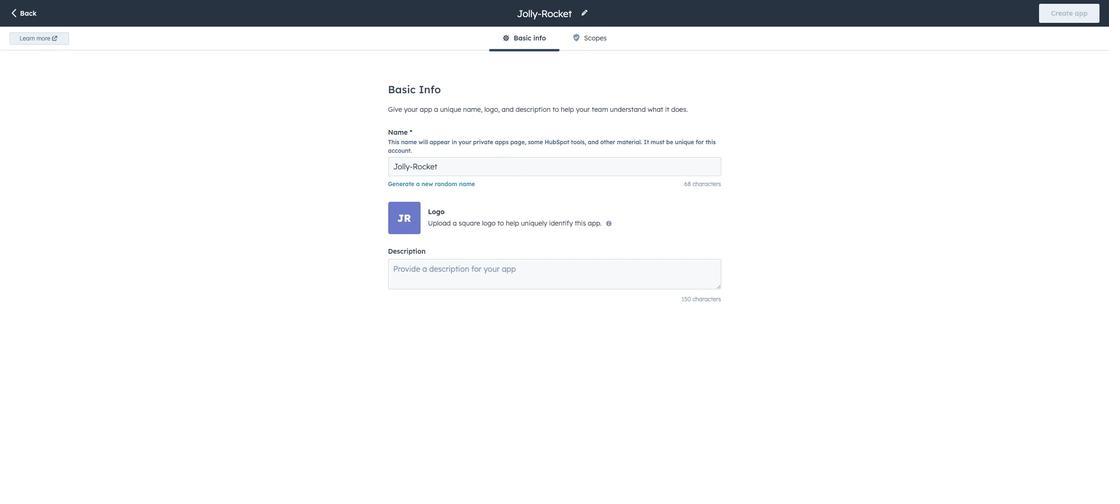 Task type: describe. For each thing, give the bounding box(es) containing it.
do
[[207, 44, 216, 53]]

link opens in a new window image
[[278, 46, 285, 53]]

info
[[419, 83, 441, 96]]

1 vertical spatial what
[[648, 105, 664, 114]]

0 horizontal spatial your
[[404, 105, 418, 114]]

app.
[[588, 219, 602, 228]]

1 vertical spatial a
[[416, 180, 420, 188]]

name,
[[463, 105, 483, 114]]

this inside the logo upload a square logo to help uniquely identify this app.
[[575, 219, 586, 228]]

apps inside 'name this name will appear in your private apps page, some hubspot tools, and other material. it must be unique for this account.'
[[495, 139, 509, 146]]

now
[[432, 239, 446, 248]]

create app button
[[1040, 4, 1100, 23]]

68
[[685, 180, 691, 188]]

account.
[[388, 147, 412, 154]]

name
[[388, 128, 408, 137]]

learn more
[[20, 35, 50, 42]]

logo upload a square logo to help uniquely identify this app.
[[428, 208, 602, 228]]

random
[[435, 180, 458, 188]]

material.
[[617, 139, 643, 146]]

back
[[20, 9, 37, 18]]

private inside alert
[[419, 216, 457, 230]]

0 vertical spatial a
[[434, 105, 438, 114]]

0 vertical spatial to
[[553, 105, 559, 114]]

page section element
[[0, 0, 1110, 51]]

logo
[[482, 219, 496, 228]]

basic info
[[514, 34, 546, 42]]

navigation inside "page section" element
[[489, 27, 620, 51]]

uniquely
[[521, 219, 548, 228]]

page,
[[511, 139, 527, 146]]

create for create one now
[[394, 239, 416, 248]]

2 horizontal spatial your
[[576, 105, 590, 114]]

basic for basic info
[[514, 34, 532, 42]]

square
[[459, 219, 480, 228]]

0 horizontal spatial and
[[502, 105, 514, 114]]

hubspot
[[545, 139, 570, 146]]

tools,
[[571, 139, 587, 146]]

this inside 'name this name will appear in your private apps page, some hubspot tools, and other material. it must be unique for this account.'
[[706, 139, 716, 146]]

no
[[400, 216, 416, 230]]

will
[[419, 139, 428, 146]]

back button
[[10, 8, 37, 19]]

to inside the logo upload a square logo to help uniquely identify this app.
[[498, 219, 504, 228]]

68 characters
[[685, 180, 722, 188]]

give
[[388, 105, 402, 114]]

understand
[[610, 105, 646, 114]]

name this name will appear in your private apps page, some hubspot tools, and other material. it must be unique for this account.
[[388, 128, 716, 154]]

basic info button
[[489, 27, 560, 51]]

identify
[[549, 219, 573, 228]]

dashboard link
[[0, 10, 59, 29]]

jr
[[398, 212, 411, 224]]



Task type: vqa. For each thing, say whether or not it's contained in the screenshot.
one on the left
yes



Task type: locate. For each thing, give the bounding box(es) containing it.
basic info
[[388, 83, 441, 96]]

info
[[534, 34, 546, 42]]

None text field
[[388, 157, 722, 176]]

help
[[561, 105, 574, 114], [506, 219, 519, 228]]

apps inside 'learn what you can do with private apps' link
[[260, 44, 276, 53]]

0 vertical spatial private
[[234, 44, 258, 53]]

1 horizontal spatial apps
[[460, 216, 487, 230]]

your right give
[[404, 105, 418, 114]]

apps left link opens in a new window image at the top of the page
[[260, 44, 276, 53]]

1 horizontal spatial unique
[[675, 139, 695, 146]]

navigation
[[489, 27, 620, 51]]

learn for learn what you can do with private apps
[[139, 44, 158, 53]]

generate a new random name button
[[388, 180, 475, 188]]

1 vertical spatial characters
[[693, 296, 722, 303]]

for
[[696, 139, 704, 146]]

basic
[[514, 34, 532, 42], [388, 83, 416, 96]]

help left team
[[561, 105, 574, 114]]

link opens in a new window image
[[278, 44, 285, 55]]

scopes
[[584, 34, 607, 42]]

create
[[1052, 9, 1074, 18], [394, 239, 416, 248]]

name
[[401, 139, 417, 146], [459, 180, 475, 188]]

it
[[666, 105, 670, 114]]

150
[[682, 296, 691, 303]]

description
[[516, 105, 551, 114]]

1 horizontal spatial help
[[561, 105, 574, 114]]

0 horizontal spatial basic
[[388, 83, 416, 96]]

and left the other
[[588, 139, 599, 146]]

unique left name,
[[440, 105, 462, 114]]

new
[[422, 180, 433, 188]]

help left "uniquely"
[[506, 219, 519, 228]]

this left app.
[[575, 219, 586, 228]]

0 horizontal spatial unique
[[440, 105, 462, 114]]

to right logo on the left of page
[[498, 219, 504, 228]]

no private apps alert
[[139, 116, 748, 249]]

logo,
[[485, 105, 500, 114]]

create one now button
[[394, 238, 446, 249]]

0 vertical spatial what
[[160, 44, 176, 53]]

0 horizontal spatial help
[[506, 219, 519, 228]]

1 horizontal spatial private
[[419, 216, 457, 230]]

learn what you can do with private apps
[[139, 44, 276, 53]]

2 horizontal spatial private
[[473, 139, 494, 146]]

apps left page,
[[495, 139, 509, 146]]

name inside 'name this name will appear in your private apps page, some hubspot tools, and other material. it must be unique for this account.'
[[401, 139, 417, 146]]

learn left you
[[139, 44, 158, 53]]

.
[[286, 44, 288, 53]]

what left you
[[160, 44, 176, 53]]

characters for 68 characters
[[693, 180, 722, 188]]

private
[[234, 44, 258, 53], [473, 139, 494, 146], [419, 216, 457, 230]]

0 vertical spatial create
[[1052, 9, 1074, 18]]

1 horizontal spatial app
[[1076, 9, 1088, 18]]

be
[[667, 139, 674, 146]]

scopes button
[[560, 27, 620, 50]]

to
[[553, 105, 559, 114], [498, 219, 504, 228]]

none field inside "page section" element
[[516, 7, 575, 20]]

your
[[404, 105, 418, 114], [576, 105, 590, 114], [459, 139, 472, 146]]

create inside "page section" element
[[1052, 9, 1074, 18]]

can
[[193, 44, 205, 53]]

1 vertical spatial and
[[588, 139, 599, 146]]

private right in in the left top of the page
[[473, 139, 494, 146]]

create inside no private apps alert
[[394, 239, 416, 248]]

0 vertical spatial this
[[706, 139, 716, 146]]

no private apps
[[400, 216, 487, 230]]

create for create app
[[1052, 9, 1074, 18]]

1 horizontal spatial this
[[706, 139, 716, 146]]

0 horizontal spatial to
[[498, 219, 504, 228]]

logo
[[428, 208, 445, 216]]

to right 'description'
[[553, 105, 559, 114]]

generate
[[388, 180, 415, 188]]

characters right 68
[[693, 180, 722, 188]]

settings
[[15, 40, 54, 52]]

a
[[434, 105, 438, 114], [416, 180, 420, 188], [453, 219, 457, 228]]

generate a new random name
[[388, 180, 475, 188]]

1 horizontal spatial name
[[459, 180, 475, 188]]

1 vertical spatial to
[[498, 219, 504, 228]]

150 characters
[[682, 296, 722, 303]]

your inside 'name this name will appear in your private apps page, some hubspot tools, and other material. it must be unique for this account.'
[[459, 139, 472, 146]]

characters right 150
[[693, 296, 722, 303]]

this
[[706, 139, 716, 146], [575, 219, 586, 228]]

0 horizontal spatial apps
[[260, 44, 276, 53]]

a down info
[[434, 105, 438, 114]]

2 characters from the top
[[693, 296, 722, 303]]

navigation containing basic info
[[489, 27, 620, 51]]

create app
[[1052, 9, 1088, 18]]

1 horizontal spatial and
[[588, 139, 599, 146]]

1 vertical spatial name
[[459, 180, 475, 188]]

0 vertical spatial apps
[[260, 44, 276, 53]]

other
[[601, 139, 616, 146]]

private up the now
[[419, 216, 457, 230]]

some
[[528, 139, 543, 146]]

upload
[[428, 219, 451, 228]]

learn
[[20, 35, 35, 42], [139, 44, 158, 53]]

1 horizontal spatial what
[[648, 105, 664, 114]]

apps inside no private apps alert
[[460, 216, 487, 230]]

this right for
[[706, 139, 716, 146]]

private inside 'name this name will appear in your private apps page, some hubspot tools, and other material. it must be unique for this account.'
[[473, 139, 494, 146]]

1 vertical spatial help
[[506, 219, 519, 228]]

1 vertical spatial basic
[[388, 83, 416, 96]]

in
[[452, 139, 457, 146]]

0 horizontal spatial learn
[[20, 35, 35, 42]]

help inside the logo upload a square logo to help uniquely identify this app.
[[506, 219, 519, 228]]

create one now
[[394, 239, 446, 248]]

team
[[592, 105, 609, 114]]

1 horizontal spatial to
[[553, 105, 559, 114]]

apps right upload
[[460, 216, 487, 230]]

name up "account."
[[401, 139, 417, 146]]

you
[[178, 44, 191, 53]]

description
[[388, 247, 426, 256]]

your right in in the left top of the page
[[459, 139, 472, 146]]

a inside the logo upload a square logo to help uniquely identify this app.
[[453, 219, 457, 228]]

this
[[388, 139, 400, 146]]

learn more link
[[10, 32, 69, 45]]

learn what you can do with private apps link
[[139, 44, 286, 55]]

0 vertical spatial help
[[561, 105, 574, 114]]

2 vertical spatial private
[[419, 216, 457, 230]]

1 vertical spatial apps
[[495, 139, 509, 146]]

0 horizontal spatial private
[[234, 44, 258, 53]]

basic up give
[[388, 83, 416, 96]]

basic inside button
[[514, 34, 532, 42]]

apps
[[260, 44, 276, 53], [495, 139, 509, 146], [460, 216, 487, 230]]

app inside button
[[1076, 9, 1088, 18]]

1 vertical spatial unique
[[675, 139, 695, 146]]

1 vertical spatial learn
[[139, 44, 158, 53]]

0 horizontal spatial name
[[401, 139, 417, 146]]

0 vertical spatial and
[[502, 105, 514, 114]]

0 horizontal spatial create
[[394, 239, 416, 248]]

1 vertical spatial create
[[394, 239, 416, 248]]

basic left info on the left top of the page
[[514, 34, 532, 42]]

learn left more
[[20, 35, 35, 42]]

must
[[651, 139, 665, 146]]

0 horizontal spatial this
[[575, 219, 586, 228]]

app
[[1076, 9, 1088, 18], [420, 105, 432, 114]]

appear
[[430, 139, 450, 146]]

0 vertical spatial app
[[1076, 9, 1088, 18]]

2 horizontal spatial apps
[[495, 139, 509, 146]]

1 vertical spatial this
[[575, 219, 586, 228]]

0 horizontal spatial what
[[160, 44, 176, 53]]

1 horizontal spatial a
[[434, 105, 438, 114]]

0 vertical spatial characters
[[693, 180, 722, 188]]

dashboard
[[16, 14, 53, 23]]

0 vertical spatial unique
[[440, 105, 462, 114]]

unique right be
[[675, 139, 695, 146]]

characters for 150 characters
[[693, 296, 722, 303]]

None field
[[516, 7, 575, 20]]

and right logo,
[[502, 105, 514, 114]]

more
[[36, 35, 50, 42]]

and
[[502, 105, 514, 114], [588, 139, 599, 146]]

learn inside "page section" element
[[20, 35, 35, 42]]

unique
[[440, 105, 462, 114], [675, 139, 695, 146]]

0 vertical spatial name
[[401, 139, 417, 146]]

does.
[[672, 105, 688, 114]]

1 horizontal spatial learn
[[139, 44, 158, 53]]

what
[[160, 44, 176, 53], [648, 105, 664, 114]]

learn for learn more
[[20, 35, 35, 42]]

a left square
[[453, 219, 457, 228]]

one
[[418, 239, 430, 248]]

1 horizontal spatial create
[[1052, 9, 1074, 18]]

basic for basic info
[[388, 83, 416, 96]]

1 horizontal spatial your
[[459, 139, 472, 146]]

private right with
[[234, 44, 258, 53]]

2 vertical spatial apps
[[460, 216, 487, 230]]

Description text field
[[388, 259, 722, 289]]

0 horizontal spatial app
[[420, 105, 432, 114]]

a left new
[[416, 180, 420, 188]]

1 vertical spatial app
[[420, 105, 432, 114]]

0 vertical spatial learn
[[20, 35, 35, 42]]

give your app a unique name, logo, and description to help your team understand what it does.
[[388, 105, 688, 114]]

2 horizontal spatial a
[[453, 219, 457, 228]]

0 horizontal spatial a
[[416, 180, 420, 188]]

what left it at right
[[648, 105, 664, 114]]

characters
[[693, 180, 722, 188], [693, 296, 722, 303]]

2 vertical spatial a
[[453, 219, 457, 228]]

with
[[218, 44, 232, 53]]

1 characters from the top
[[693, 180, 722, 188]]

unique inside 'name this name will appear in your private apps page, some hubspot tools, and other material. it must be unique for this account.'
[[675, 139, 695, 146]]

your left team
[[576, 105, 590, 114]]

it
[[644, 139, 649, 146]]

name right random at the top of the page
[[459, 180, 475, 188]]

1 vertical spatial private
[[473, 139, 494, 146]]

0 vertical spatial basic
[[514, 34, 532, 42]]

and inside 'name this name will appear in your private apps page, some hubspot tools, and other material. it must be unique for this account.'
[[588, 139, 599, 146]]

1 horizontal spatial basic
[[514, 34, 532, 42]]



